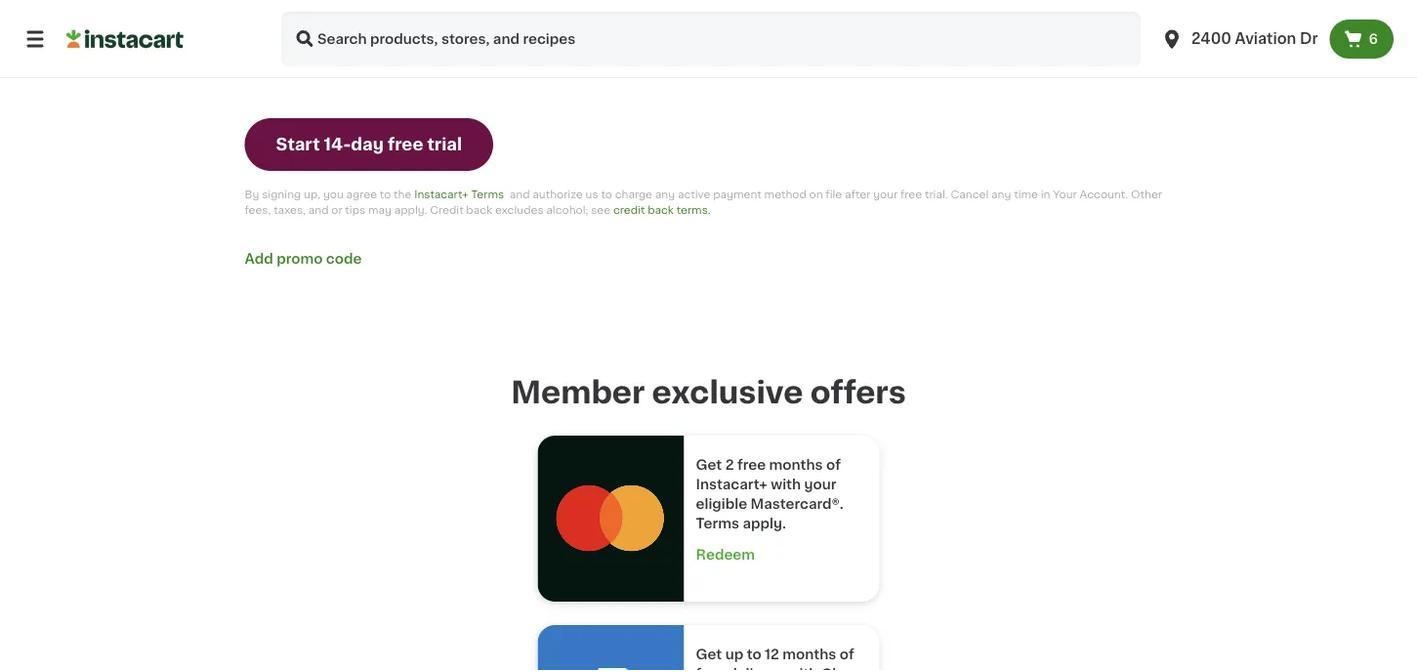 Task type: locate. For each thing, give the bounding box(es) containing it.
and up the excludes
[[510, 189, 530, 200]]

may
[[368, 205, 392, 216]]

instacart+ inside get 2 free months of instacart+ with your eligible mastercard®. terms apply.
[[696, 478, 768, 492]]

with up mastercard®.
[[771, 478, 801, 492]]

1 vertical spatial of
[[840, 648, 855, 662]]

back down instacart+ terms link
[[466, 205, 493, 216]]

terms up the excludes
[[471, 189, 504, 200]]

1 horizontal spatial instacart+
[[696, 478, 768, 492]]

0 vertical spatial months
[[769, 459, 823, 472]]

2400 aviation dr button
[[1149, 12, 1330, 66]]

0 horizontal spatial and
[[308, 205, 329, 216]]

apply.
[[394, 205, 427, 216], [743, 517, 786, 531]]

1 horizontal spatial back
[[648, 205, 674, 216]]

0 vertical spatial cancel
[[327, 28, 413, 52]]

get
[[696, 459, 722, 472], [696, 648, 722, 662]]

2 back from the left
[[648, 205, 674, 216]]

credit
[[430, 205, 464, 216]]

of up the chase on the right bottom of page
[[840, 648, 855, 662]]

0 vertical spatial and
[[510, 189, 530, 200]]

2400 aviation dr
[[1192, 32, 1319, 46]]

terms down 'eligible'
[[696, 517, 740, 531]]

0 vertical spatial your
[[874, 189, 898, 200]]

0 horizontal spatial terms
[[471, 189, 504, 200]]

get for get up to 12 months of free delivery with chase
[[696, 648, 722, 662]]

1 vertical spatial months
[[783, 648, 837, 662]]

after
[[845, 189, 871, 200]]

to up may at left
[[380, 189, 391, 200]]

add promo code
[[245, 252, 362, 266]]

credit back terms. link
[[614, 205, 711, 216]]

0 vertical spatial get
[[696, 459, 722, 472]]

of inside get up to 12 months of free delivery with chase
[[840, 648, 855, 662]]

1 vertical spatial with
[[788, 668, 818, 670]]

get left the up at the bottom of the page
[[696, 648, 722, 662]]

up
[[726, 648, 744, 662]]

get inside get up to 12 months of free delivery with chase
[[696, 648, 722, 662]]

and down up,
[[308, 205, 329, 216]]

0 horizontal spatial instacart+
[[414, 189, 469, 200]]

of up mastercard®.
[[827, 459, 841, 472]]

1 vertical spatial terms
[[696, 517, 740, 531]]

and
[[510, 189, 530, 200], [308, 205, 329, 216]]

back down charge
[[648, 205, 674, 216]]

charge
[[615, 189, 653, 200]]

of
[[827, 459, 841, 472], [840, 648, 855, 662]]

0 vertical spatial terms
[[471, 189, 504, 200]]

1 back from the left
[[466, 205, 493, 216]]

signing
[[262, 189, 301, 200]]

cancel inside and authorize us to charge any active payment method on file after your free trial. cancel any time in your account. other fees, taxes, and or tips may apply.
[[951, 189, 989, 200]]

authorize
[[533, 189, 583, 200]]

instacart+ down the 2
[[696, 478, 768, 492]]

apply. up redeem button
[[743, 517, 786, 531]]

by
[[245, 189, 259, 200]]

apply. inside get 2 free months of instacart+ with your eligible mastercard®. terms apply.
[[743, 517, 786, 531]]

cancel
[[327, 28, 413, 52], [951, 189, 989, 200]]

any
[[655, 189, 675, 200], [992, 189, 1012, 200]]

to inside and authorize us to charge any active payment method on file after your free trial. cancel any time in your account. other fees, taxes, and or tips may apply.
[[601, 189, 612, 200]]

mastercard®.
[[751, 498, 844, 512]]

instacart+ terms link
[[414, 189, 504, 200]]

1 horizontal spatial to
[[601, 189, 612, 200]]

see
[[591, 205, 611, 216]]

1 horizontal spatial and
[[510, 189, 530, 200]]

1 horizontal spatial any
[[992, 189, 1012, 200]]

free right the 2
[[738, 459, 766, 472]]

1 horizontal spatial terms
[[696, 517, 740, 531]]

0 horizontal spatial cancel
[[327, 28, 413, 52]]

2 horizontal spatial to
[[747, 648, 762, 662]]

free right day
[[388, 137, 424, 153]]

any up the credit back terms. link
[[655, 189, 675, 200]]

apply. down the
[[394, 205, 427, 216]]

us
[[586, 189, 599, 200]]

you
[[323, 189, 344, 200]]

months
[[769, 459, 823, 472], [783, 648, 837, 662]]

terms
[[471, 189, 504, 200], [696, 517, 740, 531]]

file
[[826, 189, 842, 200]]

1 horizontal spatial cancel
[[951, 189, 989, 200]]

0 horizontal spatial to
[[380, 189, 391, 200]]

0 horizontal spatial back
[[466, 205, 493, 216]]

2
[[726, 459, 734, 472]]

0 horizontal spatial apply.
[[394, 205, 427, 216]]

1 vertical spatial apply.
[[743, 517, 786, 531]]

credit
[[614, 205, 645, 216]]

with left the chase on the right bottom of page
[[788, 668, 818, 670]]

1 any from the left
[[655, 189, 675, 200]]

0 horizontal spatial any
[[655, 189, 675, 200]]

1 vertical spatial your
[[805, 478, 837, 492]]

0 vertical spatial of
[[827, 459, 841, 472]]

other
[[1131, 189, 1163, 200]]

free left the trial.
[[901, 189, 922, 200]]

1 get from the top
[[696, 459, 722, 472]]

1 vertical spatial and
[[308, 205, 329, 216]]

taxes,
[[274, 205, 306, 216]]

months inside get 2 free months of instacart+ with your eligible mastercard®. terms apply.
[[769, 459, 823, 472]]

account.
[[1080, 189, 1129, 200]]

months up mastercard®.
[[769, 459, 823, 472]]

get inside get 2 free months of instacart+ with your eligible mastercard®. terms apply.
[[696, 459, 722, 472]]

back
[[466, 205, 493, 216], [648, 205, 674, 216]]

1 vertical spatial instacart+
[[696, 478, 768, 492]]

alcohol;
[[547, 205, 589, 216]]

your
[[874, 189, 898, 200], [805, 478, 837, 492]]

excludes
[[495, 205, 544, 216]]

by signing up, you agree to the instacart+ terms
[[245, 189, 504, 200]]

2 get from the top
[[696, 648, 722, 662]]

to up delivery
[[747, 648, 762, 662]]

1 vertical spatial cancel
[[951, 189, 989, 200]]

0 vertical spatial instacart+
[[414, 189, 469, 200]]

with inside get 2 free months of instacart+ with your eligible mastercard®. terms apply.
[[771, 478, 801, 492]]

your up mastercard®.
[[805, 478, 837, 492]]

any left time
[[992, 189, 1012, 200]]

to right us
[[601, 189, 612, 200]]

None search field
[[281, 12, 1141, 66]]

to
[[380, 189, 391, 200], [601, 189, 612, 200], [747, 648, 762, 662]]

0 horizontal spatial your
[[805, 478, 837, 492]]

1 vertical spatial get
[[696, 648, 722, 662]]

your right after
[[874, 189, 898, 200]]

with
[[771, 478, 801, 492], [788, 668, 818, 670]]

with inside get up to 12 months of free delivery with chase
[[788, 668, 818, 670]]

up,
[[304, 189, 321, 200]]

free left delivery
[[696, 668, 725, 670]]

to inside get up to 12 months of free delivery with chase
[[747, 648, 762, 662]]

months up the chase on the right bottom of page
[[783, 648, 837, 662]]

0 vertical spatial apply.
[[394, 205, 427, 216]]

0 vertical spatial with
[[771, 478, 801, 492]]

1 horizontal spatial apply.
[[743, 517, 786, 531]]

instacart+
[[414, 189, 469, 200], [696, 478, 768, 492]]

anytime
[[419, 28, 519, 52]]

free inside start 14-day free trial button
[[388, 137, 424, 153]]

free
[[388, 137, 424, 153], [901, 189, 922, 200], [738, 459, 766, 472], [696, 668, 725, 670]]

2 any from the left
[[992, 189, 1012, 200]]

method
[[765, 189, 807, 200]]

in
[[1041, 189, 1051, 200]]

get left the 2
[[696, 459, 722, 472]]

instacart+ up credit
[[414, 189, 469, 200]]

1 horizontal spatial your
[[874, 189, 898, 200]]

your inside and authorize us to charge any active payment method on file after your free trial. cancel any time in your account. other fees, taxes, and or tips may apply.
[[874, 189, 898, 200]]

member
[[511, 378, 645, 408]]

14-
[[324, 137, 351, 153]]



Task type: describe. For each thing, give the bounding box(es) containing it.
and authorize us to charge any active payment method on file after your free trial. cancel any time in your account. other fees, taxes, and or tips may apply.
[[245, 189, 1165, 216]]

cancel anytime
[[327, 28, 519, 52]]

or
[[331, 205, 343, 216]]

apply. inside and authorize us to charge any active payment method on file after your free trial. cancel any time in your account. other fees, taxes, and or tips may apply.
[[394, 205, 427, 216]]

active
[[678, 189, 711, 200]]

add promo code button
[[245, 249, 362, 269]]

delivery
[[728, 668, 785, 670]]

fees,
[[245, 205, 271, 216]]

promo
[[277, 252, 323, 266]]

free inside get 2 free months of instacart+ with your eligible mastercard®. terms apply.
[[738, 459, 766, 472]]

get up to 12 months of free delivery with chase
[[696, 648, 867, 670]]

terms.
[[677, 205, 711, 216]]

start 14-day free trial
[[276, 137, 462, 153]]

start 14-day free trial button
[[245, 118, 494, 171]]

2400 aviation dr button
[[1161, 12, 1319, 66]]

add
[[245, 252, 273, 266]]

redeem
[[696, 549, 755, 562]]

trial.
[[925, 189, 948, 200]]

credit back excludes alcohol; see credit back terms.
[[427, 205, 711, 216]]

terms inside get 2 free months of instacart+ with your eligible mastercard®. terms apply.
[[696, 517, 740, 531]]

member exclusive offers
[[511, 378, 907, 408]]

offers
[[811, 378, 907, 408]]

12
[[765, 648, 780, 662]]

6
[[1369, 32, 1379, 46]]

chase
[[822, 668, 867, 670]]

2400
[[1192, 32, 1232, 46]]

of inside get 2 free months of instacart+ with your eligible mastercard®. terms apply.
[[827, 459, 841, 472]]

time
[[1014, 189, 1039, 200]]

the
[[394, 189, 412, 200]]

trial
[[427, 137, 462, 153]]

your inside get 2 free months of instacart+ with your eligible mastercard®. terms apply.
[[805, 478, 837, 492]]

payment
[[714, 189, 762, 200]]

tips
[[345, 205, 366, 216]]

eligible
[[696, 498, 748, 512]]

redeem button
[[696, 546, 868, 565]]

exclusive
[[652, 378, 804, 408]]

start
[[276, 137, 320, 153]]

Search field
[[281, 12, 1141, 66]]

free inside get up to 12 months of free delivery with chase
[[696, 668, 725, 670]]

dr
[[1300, 32, 1319, 46]]

on
[[810, 189, 823, 200]]

agree
[[346, 189, 377, 200]]

day
[[351, 137, 384, 153]]

instacart logo image
[[66, 27, 184, 51]]

aviation
[[1236, 32, 1297, 46]]

get for get 2 free months of instacart+ with your eligible mastercard®. terms apply.
[[696, 459, 722, 472]]

your
[[1054, 189, 1077, 200]]

months inside get up to 12 months of free delivery with chase
[[783, 648, 837, 662]]

get 2 free months of instacart+ with your eligible mastercard®. terms apply.
[[696, 459, 847, 531]]

6 button
[[1330, 20, 1394, 59]]

free inside and authorize us to charge any active payment method on file after your free trial. cancel any time in your account. other fees, taxes, and or tips may apply.
[[901, 189, 922, 200]]

code
[[326, 252, 362, 266]]



Task type: vqa. For each thing, say whether or not it's contained in the screenshot.
CODE
yes



